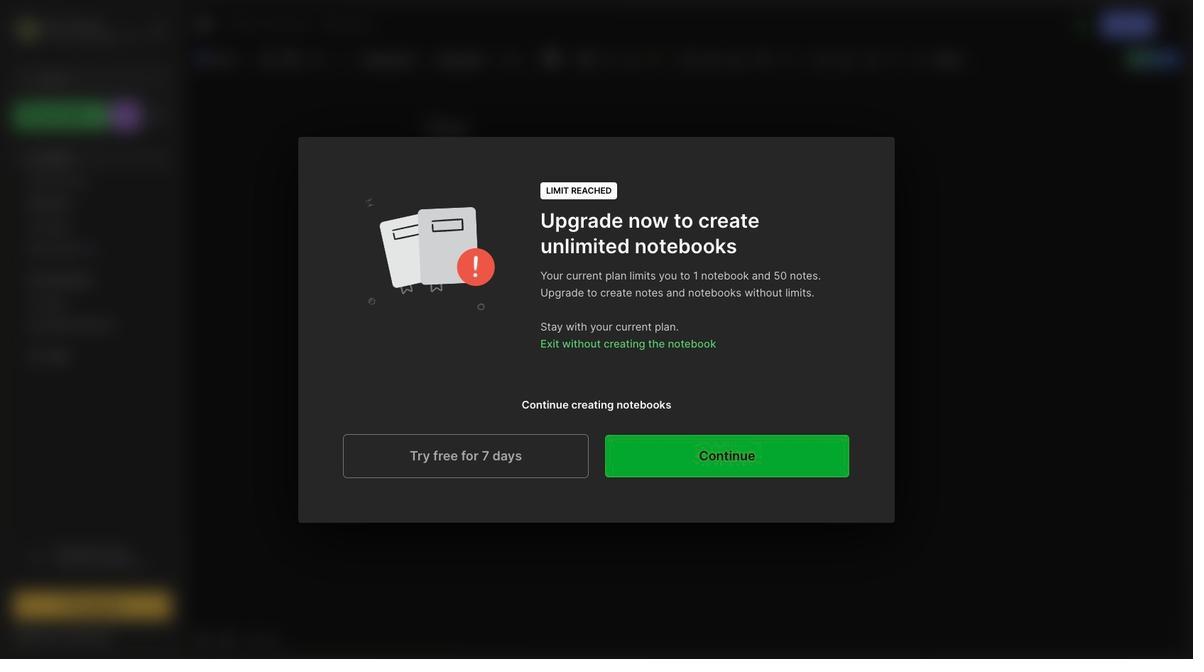 Task type: locate. For each thing, give the bounding box(es) containing it.
none search field inside main element
[[39, 70, 158, 87]]

None search field
[[39, 70, 158, 87]]

tree
[[5, 138, 180, 525]]

expand note image
[[195, 16, 212, 33]]

add tag image
[[218, 632, 235, 649]]

checklist image
[[726, 49, 746, 69]]

subscript image
[[907, 49, 927, 69]]

heading level image
[[358, 50, 430, 68]]

font color image
[[540, 49, 575, 69]]

font family image
[[433, 50, 498, 68]]

calendar event image
[[281, 49, 300, 69]]

expand tags image
[[18, 299, 27, 307]]

strikethrough image
[[861, 49, 881, 69]]

alignment image
[[777, 49, 811, 69]]

expand notebooks image
[[18, 276, 27, 285]]

indent image
[[812, 49, 832, 69]]

italic image
[[599, 49, 619, 69]]

highlight image
[[643, 49, 675, 69]]

Note Editor text field
[[185, 73, 1188, 626]]

more image
[[932, 50, 974, 68]]



Task type: describe. For each thing, give the bounding box(es) containing it.
task image
[[258, 49, 278, 69]]

undo image
[[307, 49, 327, 69]]

tree inside main element
[[5, 138, 180, 525]]

insert link image
[[752, 49, 772, 69]]

Search text field
[[39, 72, 158, 86]]

numbered list image
[[703, 49, 723, 69]]

outdent image
[[835, 49, 855, 69]]

superscript image
[[884, 49, 904, 69]]

add a reminder image
[[194, 632, 211, 649]]

bulleted list image
[[680, 49, 700, 69]]

note window element
[[185, 4, 1189, 655]]

main element
[[0, 0, 185, 660]]

insert image
[[194, 50, 256, 68]]

bold image
[[576, 49, 596, 69]]

underline image
[[621, 49, 641, 69]]

font size image
[[501, 50, 537, 68]]



Task type: vqa. For each thing, say whether or not it's contained in the screenshot.
tree at the left in Main element
no



